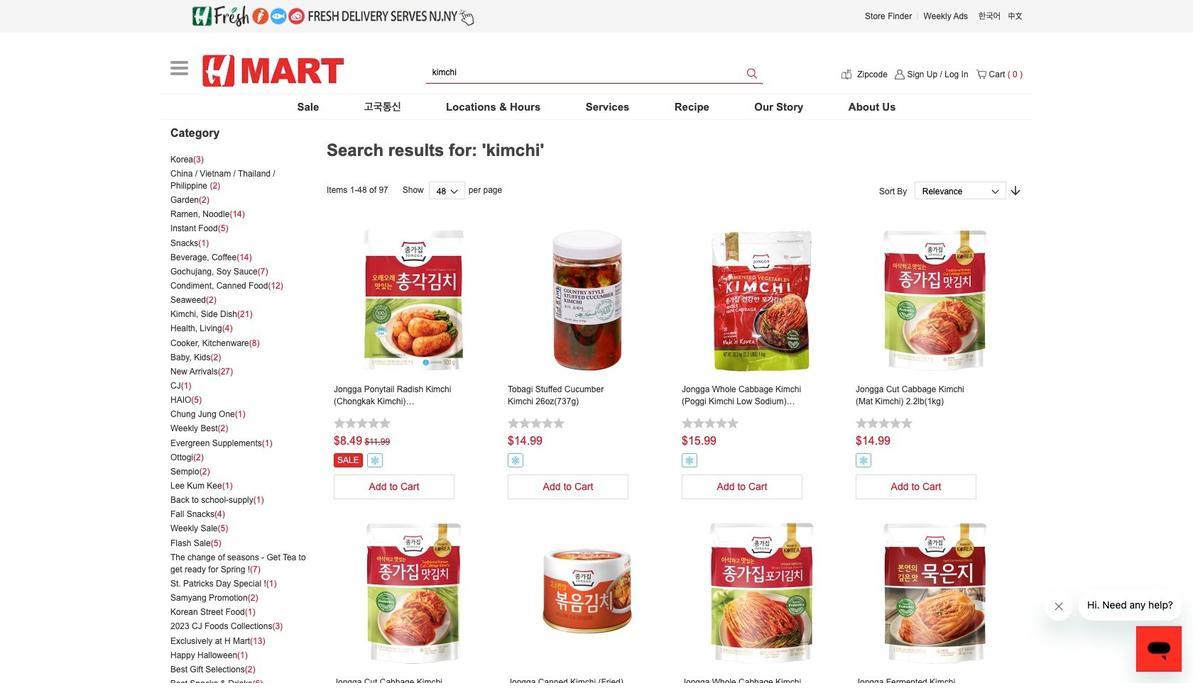 Task type: describe. For each thing, give the bounding box(es) containing it.
Trending: #Hangwa #Buldak #Tea text field
[[426, 62, 763, 83]]

0% image for tobagi stuffed cucumber kimchi 26oz(737g), 토바기 오이소박이 김치 26oz(737g) image
[[506, 416, 566, 430]]

0% image for chongga ponytail radish kimchi (chongkak kimchi) 17.6oz(500g), 종가 총각김치 17.6oz(500g) image
[[332, 416, 392, 430]]

0% image for chongga whole cabbage kimchi (poggi kimchi low sodium) 2.2lb(1kg), 종가집 건강한 포기김치 2.2lb(1kg) image
[[680, 416, 740, 430]]

tobagi stuffed cucumber kimchi 26oz(737g), 토바기 오이소박이 김치 26oz(737g) image
[[508, 221, 668, 380]]

chongga whole cabbage kimchi (poggi kimchi) 2.2lb(1kg), 종가집 종가 포기김치 2.2lb(1kg) image
[[682, 514, 842, 674]]

chongga fermented kimchi (muk eun ji) 2.2lb(1kg), 종가집 종가 묵은지 2.2lb(1kg) image
[[856, 514, 1016, 674]]

chongga cut cabbage kimchi (mat kimchi) 2.2lb(1kg) , 종가집 종가집 맛김치 2.2lb(1kg) image
[[856, 221, 1016, 380]]

jongga canned kimch (fried) 5.64oz(160g), 종가집 캔볶음김치 고소한맛 5.64oz(160g) image
[[508, 514, 668, 674]]



Task type: locate. For each thing, give the bounding box(es) containing it.
chongga cut cabbage kimchi (mat kimchi) 17.6oz(500g), 종가집 종가집 맛김치 17.6oz(500g) image
[[334, 514, 494, 674]]

heading
[[170, 127, 312, 140]]

hfresh image
[[192, 6, 474, 27]]

2 0% image from the left
[[506, 416, 566, 430]]

chongga whole cabbage kimchi (poggi kimchi low sodium) 2.2lb(1kg), 종가집 건강한 포기김치 2.2lb(1kg) image
[[682, 221, 842, 380]]

0% image
[[332, 416, 392, 430], [506, 416, 566, 430], [680, 416, 740, 430], [854, 416, 914, 430]]

chongga ponytail radish kimchi (chongkak kimchi) 17.6oz(500g), 종가 총각김치 17.6oz(500g) image
[[334, 221, 494, 380]]

1 0% image from the left
[[332, 416, 392, 430]]

h mart image
[[202, 47, 344, 95]]

3 0% image from the left
[[680, 416, 740, 430]]

0% image for chongga cut cabbage kimchi (mat kimchi) 2.2lb(1kg) , 종가집 종가집 맛김치 2.2lb(1kg) "image"
[[854, 416, 914, 430]]

4 0% image from the left
[[854, 416, 914, 430]]



Task type: vqa. For each thing, say whether or not it's contained in the screenshot.
'Hello Home Ice Cream Scoop , 헬로홈 아이스크림 스쿱' IMAGE
no



